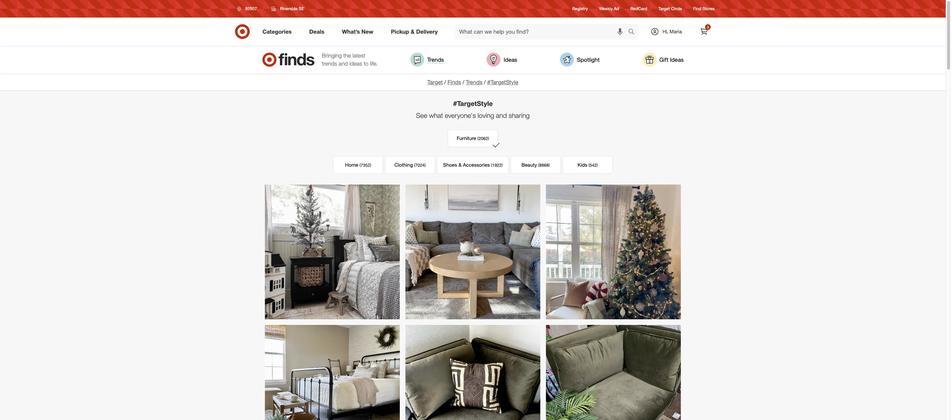 Task type: describe. For each thing, give the bounding box(es) containing it.
542
[[590, 163, 597, 168]]

spotlight link
[[561, 53, 600, 67]]

home ( 7352 )
[[345, 162, 371, 168]]

1922
[[493, 163, 502, 168]]

gift
[[660, 56, 669, 63]]

pickup & delivery link
[[385, 24, 447, 39]]

3 / from the left
[[484, 79, 486, 86]]

categories
[[263, 28, 292, 35]]

gift ideas
[[660, 56, 684, 63]]

weekly ad link
[[600, 6, 620, 12]]

shoes & accessories ( 1922 )
[[444, 162, 503, 168]]

kids
[[578, 162, 588, 168]]

what's
[[342, 28, 360, 35]]

) inside shoes & accessories ( 1922 )
[[502, 163, 503, 168]]

delivery
[[416, 28, 438, 35]]

( for beauty
[[539, 163, 540, 168]]

home
[[345, 162, 359, 168]]

1 / from the left
[[445, 79, 446, 86]]

2 / from the left
[[463, 79, 465, 86]]

find stores link
[[694, 6, 715, 12]]

stores
[[703, 6, 715, 11]]

the
[[344, 52, 351, 59]]

loving
[[478, 111, 495, 119]]

& for accessories
[[459, 162, 462, 168]]

) for clothing
[[425, 163, 426, 168]]

8868
[[540, 163, 549, 168]]

riverside se button
[[267, 2, 309, 15]]

bringing the latest trends and ideas to life.
[[322, 52, 378, 67]]

3 link
[[697, 24, 712, 39]]

categories link
[[257, 24, 301, 39]]

0 horizontal spatial trends
[[428, 56, 444, 63]]

1 vertical spatial trends link
[[466, 79, 483, 86]]

( for home
[[360, 163, 361, 168]]

( for kids
[[589, 163, 590, 168]]

life.
[[370, 60, 378, 67]]

) for kids
[[597, 163, 598, 168]]

7024
[[416, 163, 425, 168]]

What can we help you find? suggestions appear below search field
[[455, 24, 630, 39]]

search button
[[625, 24, 642, 41]]

everyone's
[[445, 111, 476, 119]]

target for target circle
[[659, 6, 671, 11]]

weekly ad
[[600, 6, 620, 11]]

registry link
[[573, 6, 588, 12]]

registry
[[573, 6, 588, 11]]

ideas
[[350, 60, 363, 67]]

see what everyone's loving and sharing
[[416, 111, 530, 119]]

user image by @at.home.with.hilary image
[[265, 326, 400, 421]]

kids ( 542 )
[[578, 162, 598, 168]]

maria
[[670, 28, 683, 34]]

shoes
[[444, 162, 458, 168]]

se
[[299, 6, 304, 11]]

latest
[[353, 52, 366, 59]]

target / finds / trends / #targetstyle
[[428, 79, 519, 86]]

circle
[[672, 6, 683, 11]]

sharing
[[509, 111, 530, 119]]

new
[[362, 28, 374, 35]]

beauty ( 8868 )
[[522, 162, 550, 168]]

2 user image by @lizdeck93 image from the left
[[546, 185, 682, 320]]

redcard link
[[631, 6, 648, 12]]

find stores
[[694, 6, 715, 11]]



Task type: vqa. For each thing, say whether or not it's contained in the screenshot.


Task type: locate. For each thing, give the bounding box(es) containing it.
& right the pickup
[[411, 28, 415, 35]]

clothing ( 7024 )
[[395, 162, 426, 168]]

and right loving
[[496, 111, 507, 119]]

target left finds link
[[428, 79, 443, 86]]

( right kids on the right of the page
[[589, 163, 590, 168]]

& for delivery
[[411, 28, 415, 35]]

furniture
[[457, 135, 477, 141]]

/ right finds link
[[463, 79, 465, 86]]

1 vertical spatial &
[[459, 162, 462, 168]]

) for home
[[370, 163, 371, 168]]

) inside furniture ( 2062 )
[[488, 136, 489, 141]]

user image by @inourspaces image
[[406, 326, 541, 421]]

beauty
[[522, 162, 537, 168]]

0 vertical spatial target
[[659, 6, 671, 11]]

2 ideas from the left
[[671, 56, 684, 63]]

( inside kids ( 542 )
[[589, 163, 590, 168]]

riverside se
[[280, 6, 304, 11]]

&
[[411, 28, 415, 35], [459, 162, 462, 168]]

( for clothing
[[414, 163, 416, 168]]

0 horizontal spatial ideas
[[504, 56, 518, 63]]

& right the shoes at the left top
[[459, 162, 462, 168]]

deals
[[310, 28, 325, 35]]

1 horizontal spatial and
[[496, 111, 507, 119]]

) inside "clothing ( 7024 )"
[[425, 163, 426, 168]]

target circle
[[659, 6, 683, 11]]

trends
[[322, 60, 337, 67]]

3
[[708, 25, 710, 29]]

( inside beauty ( 8868 )
[[539, 163, 540, 168]]

hi, maria
[[663, 28, 683, 34]]

hi,
[[663, 28, 669, 34]]

( right furniture
[[478, 136, 479, 141]]

) right accessories
[[502, 163, 503, 168]]

see
[[416, 111, 428, 119]]

) right kids on the right of the page
[[597, 163, 598, 168]]

( right beauty
[[539, 163, 540, 168]]

target link
[[428, 79, 443, 86]]

) right home
[[370, 163, 371, 168]]

1 vertical spatial trends
[[466, 79, 483, 86]]

2 horizontal spatial /
[[484, 79, 486, 86]]

target circle link
[[659, 6, 683, 12]]

#targetstyle link
[[488, 79, 519, 86]]

( for furniture
[[478, 136, 479, 141]]

1 vertical spatial target
[[428, 79, 443, 86]]

0 vertical spatial &
[[411, 28, 415, 35]]

/
[[445, 79, 446, 86], [463, 79, 465, 86], [484, 79, 486, 86]]

trends up target link
[[428, 56, 444, 63]]

) inside home ( 7352 )
[[370, 163, 371, 168]]

redcard
[[631, 6, 648, 11]]

trends link up target link
[[411, 53, 444, 67]]

target finds image
[[262, 53, 315, 67]]

0 horizontal spatial and
[[339, 60, 348, 67]]

what's new link
[[336, 24, 382, 39]]

0 horizontal spatial /
[[445, 79, 446, 86]]

ideas link
[[487, 53, 518, 67]]

1 horizontal spatial target
[[659, 6, 671, 11]]

0 vertical spatial #targetstyle
[[488, 79, 519, 86]]

trends
[[428, 56, 444, 63], [466, 79, 483, 86]]

clothing
[[395, 162, 413, 168]]

#targetstyle up the see what everyone's loving and sharing at the top
[[453, 99, 493, 108]]

trends right the finds
[[466, 79, 483, 86]]

92507
[[245, 6, 257, 11]]

) right furniture
[[488, 136, 489, 141]]

/ left #targetstyle link
[[484, 79, 486, 86]]

) inside beauty ( 8868 )
[[549, 163, 550, 168]]

( right accessories
[[491, 163, 493, 168]]

user image by @justmissash image
[[546, 326, 682, 421]]

( inside "clothing ( 7024 )"
[[414, 163, 416, 168]]

gift ideas link
[[643, 53, 684, 67]]

deals link
[[304, 24, 333, 39]]

spotlight
[[578, 56, 600, 63]]

user image by @delightfullywestern image
[[265, 185, 400, 320]]

trends link right the finds
[[466, 79, 483, 86]]

accessories
[[463, 162, 490, 168]]

1 vertical spatial #targetstyle
[[453, 99, 493, 108]]

target for target / finds / trends / #targetstyle
[[428, 79, 443, 86]]

1 horizontal spatial /
[[463, 79, 465, 86]]

furniture ( 2062 )
[[457, 135, 489, 141]]

1 horizontal spatial trends
[[466, 79, 483, 86]]

weekly
[[600, 6, 613, 11]]

(
[[478, 136, 479, 141], [360, 163, 361, 168], [414, 163, 416, 168], [491, 163, 493, 168], [539, 163, 540, 168], [589, 163, 590, 168]]

0 horizontal spatial trends link
[[411, 53, 444, 67]]

#targetstyle
[[488, 79, 519, 86], [453, 99, 493, 108]]

0 vertical spatial trends
[[428, 56, 444, 63]]

1 horizontal spatial trends link
[[466, 79, 483, 86]]

what's new
[[342, 28, 374, 35]]

( right home
[[360, 163, 361, 168]]

1 user image by @lizdeck93 image from the left
[[406, 185, 541, 320]]

and inside bringing the latest trends and ideas to life.
[[339, 60, 348, 67]]

ideas up #targetstyle link
[[504, 56, 518, 63]]

92507 button
[[233, 2, 265, 15]]

search
[[625, 29, 642, 36]]

) inside kids ( 542 )
[[597, 163, 598, 168]]

) for beauty
[[549, 163, 550, 168]]

ideas
[[504, 56, 518, 63], [671, 56, 684, 63]]

( inside home ( 7352 )
[[360, 163, 361, 168]]

( inside furniture ( 2062 )
[[478, 136, 479, 141]]

2062
[[479, 136, 488, 141]]

finds
[[448, 79, 461, 86]]

find
[[694, 6, 702, 11]]

0 horizontal spatial user image by @lizdeck93 image
[[406, 185, 541, 320]]

/ left finds link
[[445, 79, 446, 86]]

)
[[488, 136, 489, 141], [370, 163, 371, 168], [425, 163, 426, 168], [502, 163, 503, 168], [549, 163, 550, 168], [597, 163, 598, 168]]

1 horizontal spatial ideas
[[671, 56, 684, 63]]

and for trends
[[339, 60, 348, 67]]

finds link
[[448, 79, 461, 86]]

riverside
[[280, 6, 298, 11]]

) right beauty
[[549, 163, 550, 168]]

( right the clothing
[[414, 163, 416, 168]]

user image by @lizdeck93 image
[[406, 185, 541, 320], [546, 185, 682, 320]]

7352
[[361, 163, 370, 168]]

target
[[659, 6, 671, 11], [428, 79, 443, 86]]

ideas right 'gift'
[[671, 56, 684, 63]]

0 vertical spatial trends link
[[411, 53, 444, 67]]

pickup & delivery
[[391, 28, 438, 35]]

) for furniture
[[488, 136, 489, 141]]

and for loving
[[496, 111, 507, 119]]

( inside shoes & accessories ( 1922 )
[[491, 163, 493, 168]]

trends link
[[411, 53, 444, 67], [466, 79, 483, 86]]

1 vertical spatial and
[[496, 111, 507, 119]]

ad
[[614, 6, 620, 11]]

and down the
[[339, 60, 348, 67]]

) right the clothing
[[425, 163, 426, 168]]

pickup
[[391, 28, 410, 35]]

target left the "circle"
[[659, 6, 671, 11]]

#targetstyle down ideas link
[[488, 79, 519, 86]]

1 horizontal spatial user image by @lizdeck93 image
[[546, 185, 682, 320]]

and
[[339, 60, 348, 67], [496, 111, 507, 119]]

0 horizontal spatial target
[[428, 79, 443, 86]]

to
[[364, 60, 369, 67]]

what
[[429, 111, 443, 119]]

0 vertical spatial and
[[339, 60, 348, 67]]

1 ideas from the left
[[504, 56, 518, 63]]

1 horizontal spatial &
[[459, 162, 462, 168]]

0 horizontal spatial &
[[411, 28, 415, 35]]

bringing
[[322, 52, 342, 59]]



